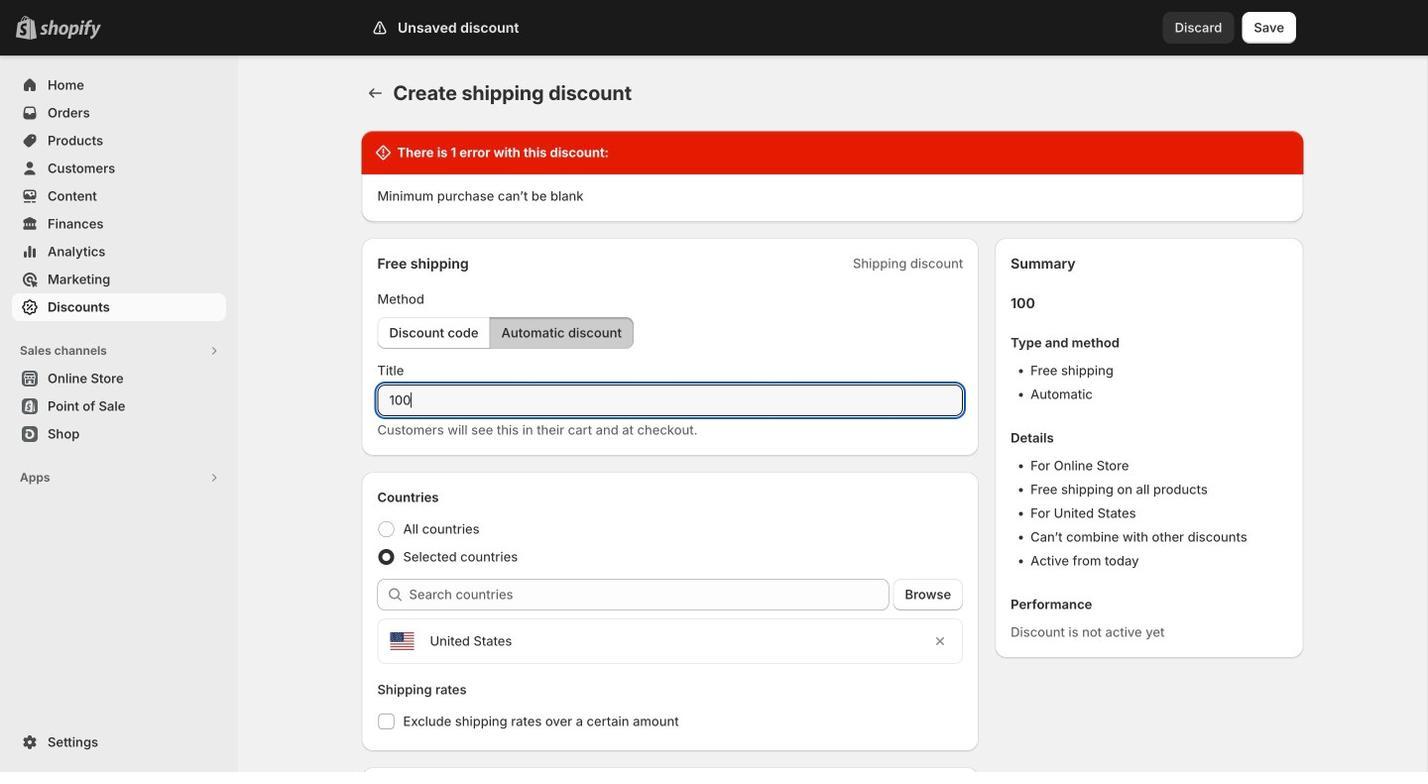 Task type: describe. For each thing, give the bounding box(es) containing it.
Search countries text field
[[409, 579, 889, 611]]



Task type: locate. For each thing, give the bounding box(es) containing it.
shopify image
[[40, 20, 101, 39]]

None text field
[[377, 385, 963, 417]]



Task type: vqa. For each thing, say whether or not it's contained in the screenshot.
Search countries text field
yes



